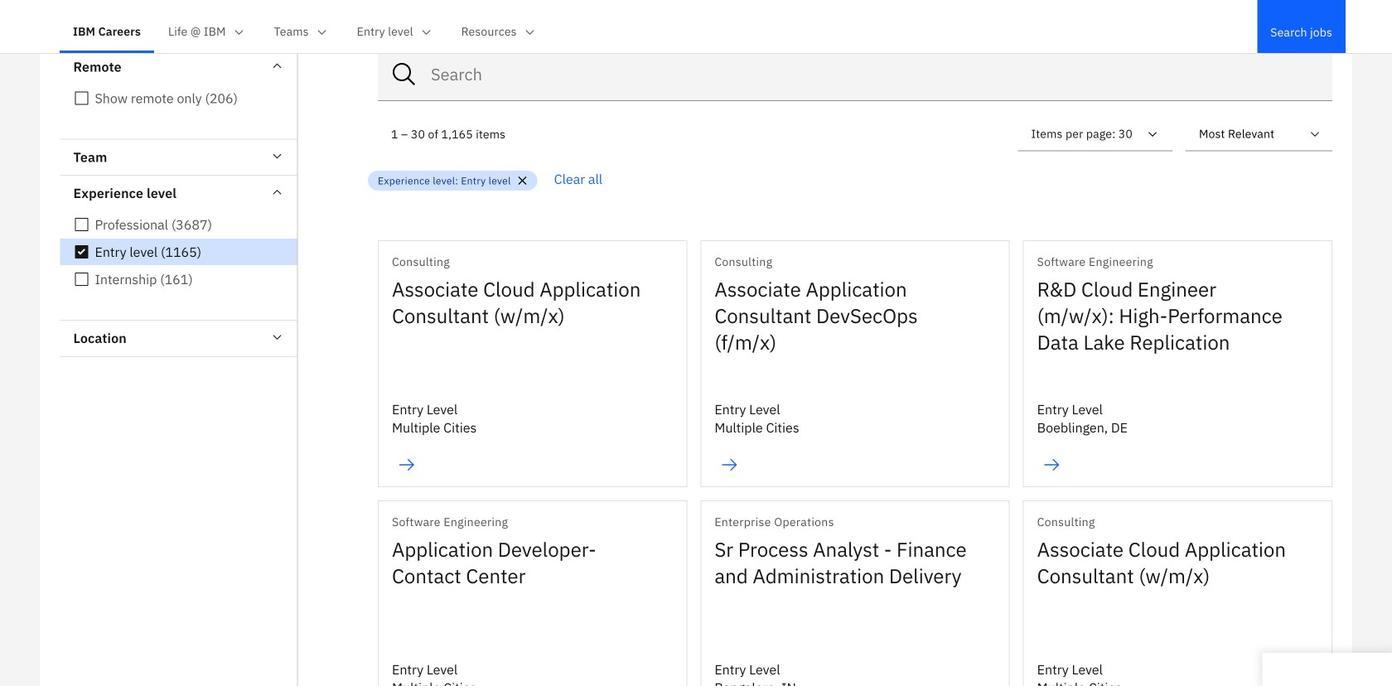 Task type: vqa. For each thing, say whether or not it's contained in the screenshot.
Open the chat window IMAGE
no



Task type: locate. For each thing, give the bounding box(es) containing it.
open cookie preferences modal section
[[1263, 653, 1393, 686]]



